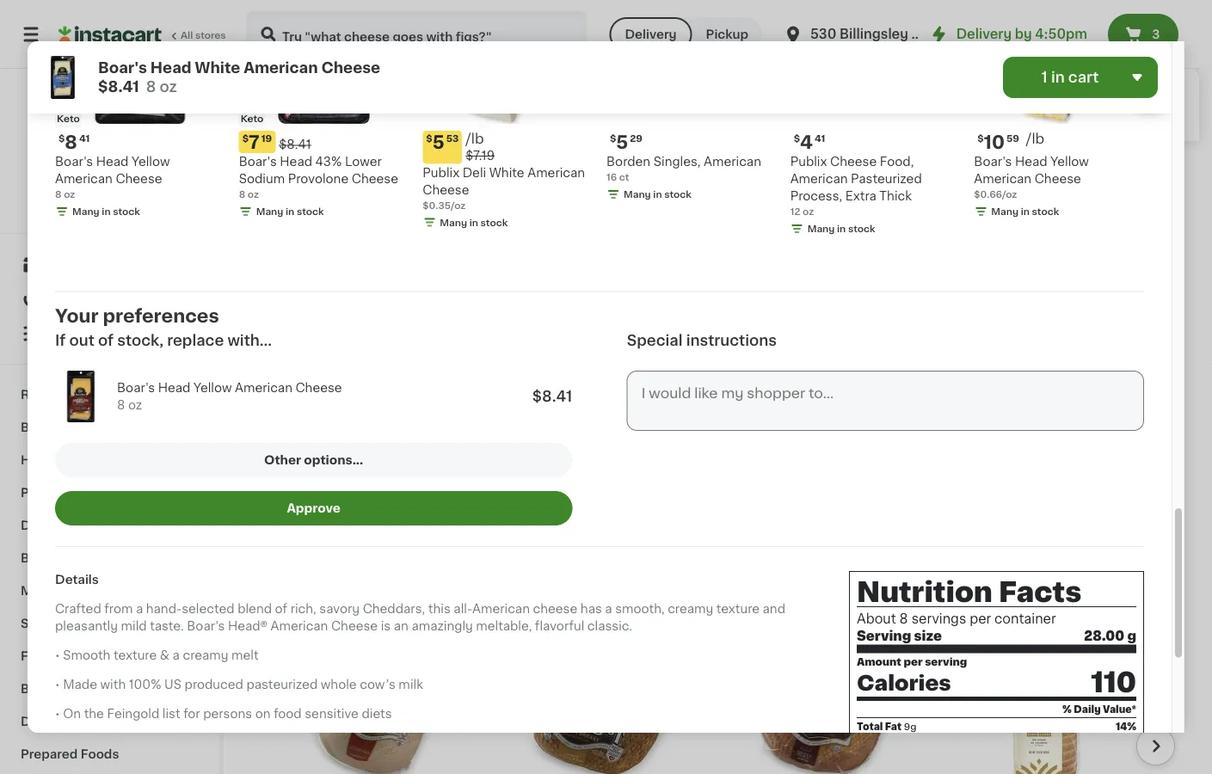 Task type: describe. For each thing, give the bounding box(es) containing it.
in for boar's head 44% lower sodium provolone cheese $0.83/oz
[[319, 519, 328, 529]]

$ 8 41
[[59, 134, 90, 152]]

530 billingsley road button
[[783, 10, 947, 59]]

59 for yellow
[[1007, 134, 1020, 144]]

publix inside the $ 5 53 /lb $7.19 publix deli white american cheese $0.35/oz
[[423, 167, 460, 179]]

oz right 'boar's head yellow american cheese' 'image'
[[128, 400, 142, 412]]

white for boar's head white american cheese $0.66/oz
[[572, 468, 607, 480]]

41 for 4
[[815, 134, 826, 144]]

many for boar's head 43% lower sodium provolone cheese 8 oz
[[256, 208, 283, 217]]

oz inside "boar's head white american cheese $8.41 8 oz"
[[160, 80, 177, 94]]

item carousel region containing 13
[[272, 220, 1176, 541]]

item carousel region containing 8
[[31, 0, 1169, 257]]

$0.66/oz for boar's head yellow american cheese
[[975, 190, 1018, 200]]

read
[[579, 115, 611, 128]]

44%
[[349, 468, 375, 480]]

american inside "boar's head yellow american cheese $0.66/oz"
[[975, 174, 1032, 186]]

total
[[857, 723, 883, 732]]

all stores
[[181, 31, 226, 40]]

in for $ 5 53 /lb $7.19 publix deli white american cheese $0.35/oz
[[470, 218, 478, 228]]

0 horizontal spatial a
[[136, 604, 143, 616]]

0 vertical spatial less
[[761, 47, 789, 59]]

in for publix cheese food, american pasteurized process, extra thick 12 oz
[[837, 225, 846, 234]]

$0.66/oz for boar's head white american cheese
[[495, 502, 538, 511]]

serving
[[925, 658, 968, 668]]

many for boar's head white american cheese $0.66/oz
[[513, 519, 540, 529]]

yellow for $0.66/oz
[[1051, 156, 1089, 168]]

out
[[69, 334, 95, 348]]

savory
[[320, 604, 360, 616]]

many for $ 5 53 /lb $7.19 publix deli white american cheese $0.35/oz
[[440, 218, 467, 228]]

(refinery
[[579, 98, 631, 110]]

cheese inside "boar's head white american cheese $8.41 8 oz"
[[321, 61, 381, 75]]

stock for boar's head 43% lower sodium provolone cheese 8 oz
[[297, 208, 324, 217]]

& for snacks
[[69, 618, 79, 630]]

frozen
[[21, 651, 63, 663]]

41 for 8
[[79, 134, 90, 144]]

recipes
[[21, 389, 71, 401]]

$ inside the $ 5 29
[[610, 134, 617, 144]]

taste.
[[150, 621, 184, 633]]

for
[[183, 709, 200, 721]]

bogo
[[21, 422, 61, 434]]

paprika,spices
[[720, 98, 808, 110]]

4
[[800, 134, 813, 152]]

cheese inside "boar's head yellow american cheese $0.66/oz"
[[1035, 174, 1082, 186]]

food
[[274, 709, 302, 721]]

many in stock for boar's head yellow american cheese 8 oz
[[72, 208, 140, 217]]

holiday entertaining
[[21, 454, 148, 466]]

instacart logo image
[[59, 24, 162, 45]]

oz inside boar's head 43% lower sodium provolone cheese 8 oz
[[248, 190, 259, 200]]

recipes link
[[10, 379, 209, 411]]

dairy
[[21, 520, 54, 532]]

beverages link
[[10, 542, 209, 575]]

deli inside deli link
[[21, 716, 45, 728]]

/lb left 0.61
[[349, 107, 370, 122]]

bakery link
[[10, 673, 209, 706]]

american inside borden singles, american 16 ct
[[704, 156, 762, 168]]

amazingly
[[412, 621, 473, 633]]

lower for 7
[[345, 156, 382, 168]]

1 horizontal spatial yellow
[[194, 383, 232, 395]]

serving
[[857, 631, 912, 643]]

many in stock for $ 5 53 /lb $7.19 publix deli white american cheese $0.35/oz
[[440, 218, 508, 228]]

approve
[[287, 503, 341, 515]]

oz left in- at the left top
[[64, 190, 75, 200]]

$13.29 per pound element
[[272, 443, 482, 465]]

1 add button from the left
[[410, 601, 476, 632]]

$ inside $ 8 41
[[59, 134, 65, 144]]

sensitive
[[305, 709, 359, 721]]

bought
[[332, 180, 402, 198]]

dairy & eggs
[[21, 520, 101, 532]]

8 left "than"
[[55, 190, 62, 200]]

100% satisfaction guarantee button
[[27, 203, 193, 220]]

& for meat
[[55, 585, 66, 597]]

amount per serving
[[857, 658, 968, 668]]

8 up "than"
[[65, 134, 77, 152]]

publix logo image
[[72, 90, 148, 165]]

size
[[915, 631, 942, 643]]

%
[[1063, 705, 1072, 715]]

1 horizontal spatial a
[[173, 650, 180, 662]]

ingredients
[[579, 29, 650, 41]]

0 vertical spatial boar's head yellow american cheese 8 oz
[[55, 156, 170, 200]]

deli link
[[10, 706, 209, 738]]

& down taste.
[[160, 650, 170, 662]]

special
[[627, 334, 683, 348]]

read more
[[579, 115, 646, 128]]

2 horizontal spatial of
[[834, 115, 850, 128]]

many for boar's head yellow american cheese $0.66/oz
[[992, 208, 1019, 217]]

2 add from the left
[[666, 611, 691, 623]]

yellow for 8 oz
[[132, 156, 170, 168]]

0 horizontal spatial of
[[579, 64, 594, 76]]

deli inside the $ 5 53 /lb $7.19 publix deli white american cheese $0.35/oz
[[463, 167, 486, 179]]

facts
[[999, 580, 1082, 607]]

singles,
[[654, 156, 701, 168]]

head inside "boar's head yellow american cheese $0.66/oz"
[[1016, 156, 1048, 168]]

8 inside "boar's head white american cheese $8.41 8 oz"
[[146, 80, 156, 94]]

8 inside boar's head 43% lower sodium provolone cheese 8 oz
[[239, 190, 245, 200]]

nutrition facts
[[857, 580, 1082, 607]]

calories
[[857, 673, 952, 694]]

keto for boar's head yellow american cheese
[[57, 115, 80, 124]]

us
[[164, 679, 182, 691]]

I would like my shopper to... text field
[[627, 372, 1145, 432]]

19
[[261, 134, 272, 144]]

eggs
[[70, 520, 101, 532]]

stock for boar's head white american cheese $0.66/oz
[[553, 519, 580, 529]]

1 in cart field
[[1004, 57, 1158, 98]]

10 for boar's head yellow american cheese
[[984, 134, 1005, 152]]

lists
[[48, 328, 78, 340]]

salt,sugar,
[[597, 64, 660, 76]]

list
[[163, 709, 180, 721]]

lists link
[[10, 317, 209, 351]]

$5.53 per pound original price: $7.19 element
[[423, 131, 593, 165]]

many for boar's head 44% lower sodium provolone cheese $0.83/oz
[[289, 519, 316, 529]]

about
[[857, 613, 897, 626]]

provolone for 13
[[272, 485, 333, 497]]

sodium for 7
[[239, 174, 285, 186]]

$15.99
[[294, 107, 345, 122]]

head inside boar's head white american cheese $0.66/oz
[[536, 468, 569, 480]]

or
[[600, 115, 615, 128]]

per for servings
[[970, 613, 992, 626]]

sodium inside turkey breast water contains less than 1.5% of salt,sugar, sodium phosphate,dextrose, coated with: dextrose sea salt honey solids (refinery syrup honey) paprika,spices onion 2% or less of natural flavors, extractives of paprika and turmeric.
[[663, 64, 709, 76]]

many for borden singles, american 16 ct
[[624, 190, 651, 200]]

frozen link
[[10, 640, 209, 673]]

delivery for delivery by 4:50pm
[[957, 28, 1012, 40]]

has
[[581, 604, 602, 616]]

many in stock for boar's head 44% lower sodium provolone cheese $0.83/oz
[[289, 519, 357, 529]]

your
[[55, 308, 99, 326]]

options...
[[304, 455, 363, 467]]

flavors,
[[715, 115, 761, 128]]

0 horizontal spatial creamy
[[183, 650, 229, 662]]

billingsley
[[840, 28, 909, 40]]

head inside boar's head 44% lower sodium provolone cheese $0.83/oz
[[313, 468, 345, 480]]

daily
[[1074, 705, 1101, 715]]

boar's inside "boar's head yellow american cheese $0.66/oz"
[[975, 156, 1013, 168]]

/lb for boar's head yellow american cheese
[[1027, 132, 1045, 146]]

classic.
[[588, 621, 633, 633]]

delivery for delivery
[[625, 28, 677, 40]]

boar's inside boar's head 43% lower sodium provolone cheese 8 oz
[[239, 156, 277, 168]]

53
[[446, 134, 459, 144]]

10 for boar's head white american cheese
[[505, 445, 526, 463]]

coated
[[579, 81, 624, 93]]

white for boar's head white american cheese $8.41 8 oz
[[195, 61, 240, 75]]

in for boar's head yellow american cheese 8 oz
[[102, 208, 111, 217]]

530 billingsley road
[[811, 28, 947, 40]]

$7.19 original price: $8.41 element
[[239, 131, 409, 154]]

crafted from a hand-selected blend of rich, savory cheddars, this all-american cheese has a smooth, creamy texture and pleasantly mild taste. boar's head® american cheese is an amazingly meltable, flavorful classic.
[[55, 604, 786, 633]]

more
[[614, 115, 646, 128]]

honey
[[771, 81, 812, 93]]

• for • smooth texture & a creamy melt
[[55, 650, 60, 662]]

2 vertical spatial $8.41
[[533, 390, 573, 405]]

higher
[[27, 192, 60, 201]]

boar's inside crafted from a hand-selected blend of rich, savory cheddars, this all-american cheese has a smooth, creamy texture and pleasantly mild taste. boar's head® american cheese is an amazingly meltable, flavorful classic.
[[187, 621, 225, 633]]

satisfaction
[[72, 209, 130, 218]]

0 horizontal spatial less
[[618, 115, 647, 128]]

• for • made with 100% us produced pasteurized whole cow's milk
[[55, 679, 60, 691]]

8 up serving size
[[900, 613, 909, 626]]

head inside "boar's head white american cheese $8.41 8 oz"
[[150, 61, 192, 75]]

preferences
[[103, 308, 219, 326]]

read more button
[[579, 113, 646, 130]]

breast
[[623, 47, 662, 59]]

with...
[[228, 334, 272, 348]]

prices
[[152, 192, 182, 201]]

food,
[[880, 156, 914, 168]]

entertaining
[[72, 454, 148, 466]]

and
[[626, 133, 651, 145]]

all-
[[454, 604, 473, 616]]

phosphate,dextrose,
[[712, 64, 837, 76]]

delivery button
[[610, 17, 692, 52]]

smooth,
[[616, 604, 665, 616]]

/lb inside the $ 5 53 /lb $7.19 publix deli white american cheese $0.35/oz
[[466, 132, 484, 146]]

boar's inside "boar's head white american cheese $8.41 8 oz"
[[98, 61, 147, 75]]

dairy & eggs link
[[10, 510, 209, 542]]

bakery
[[21, 683, 64, 695]]

with
[[406, 180, 450, 198]]

$7.19
[[466, 150, 495, 162]]

1 in cart
[[1042, 70, 1100, 85]]



Task type: vqa. For each thing, say whether or not it's contained in the screenshot.
milk
yes



Task type: locate. For each thing, give the bounding box(es) containing it.
smooth
[[63, 650, 111, 662]]

0 horizontal spatial per
[[904, 658, 923, 668]]

of inside crafted from a hand-selected blend of rich, savory cheddars, this all-american cheese has a smooth, creamy texture and pleasantly mild taste. boar's head® american cheese is an amazingly meltable, flavorful classic.
[[275, 604, 288, 616]]

creamy right smooth,
[[668, 604, 714, 616]]

stock,
[[117, 334, 164, 348]]

many in stock for borden singles, american 16 ct
[[624, 190, 692, 200]]

many down $0.35/oz
[[440, 218, 467, 228]]

item carousel region
[[31, 0, 1169, 257], [272, 220, 1176, 541], [272, 589, 1176, 775]]

meat & seafood link
[[10, 575, 209, 608]]

5 up borden
[[617, 134, 629, 152]]

29 inside the $ 5 29
[[630, 134, 643, 144]]

1 horizontal spatial creamy
[[668, 604, 714, 616]]

add right smooth,
[[666, 611, 691, 623]]

0 horizontal spatial $0.66/oz
[[495, 502, 538, 511]]

2 horizontal spatial white
[[572, 468, 607, 480]]

delivery by 4:50pm
[[957, 28, 1088, 40]]

keto up $ 8 41
[[57, 115, 80, 124]]

2 horizontal spatial add
[[889, 611, 914, 623]]

per for amount
[[904, 658, 923, 668]]

pickup button
[[692, 17, 763, 52]]

delivery by 4:50pm link
[[929, 24, 1088, 45]]

texture left and
[[717, 604, 760, 616]]

• left made in the bottom of the page
[[55, 679, 60, 691]]

cheese inside 'publix cheese food, american pasteurized process, extra thick 12 oz'
[[831, 156, 877, 168]]

1 horizontal spatial $ 10 59
[[978, 134, 1020, 152]]

1 vertical spatial texture
[[114, 650, 157, 662]]

0 horizontal spatial delivery
[[625, 28, 677, 40]]

per up the 'calories' at right
[[904, 658, 923, 668]]

boar's head yellow american cheese 8 oz
[[55, 156, 170, 200], [117, 383, 342, 412]]

& left eggs
[[57, 520, 67, 532]]

in for boar's head 43% lower sodium provolone cheese 8 oz
[[286, 208, 295, 217]]

0 vertical spatial sodium
[[663, 64, 709, 76]]

41 up in- at the left top
[[79, 134, 90, 144]]

2 horizontal spatial publix
[[791, 156, 828, 168]]

$ 5 53 /lb $7.19 publix deli white american cheese $0.35/oz
[[423, 132, 585, 211]]

stock for publix cheese food, american pasteurized process, extra thick 12 oz
[[849, 225, 876, 234]]

head
[[150, 61, 192, 75], [96, 156, 129, 168], [280, 156, 312, 168], [1016, 156, 1048, 168], [158, 383, 191, 395], [313, 468, 345, 480], [536, 468, 569, 480]]

0 vertical spatial provolone
[[288, 174, 349, 186]]

sea
[[719, 81, 742, 93]]

0 vertical spatial white
[[195, 61, 240, 75]]

yellow inside "boar's head yellow american cheese $0.66/oz"
[[1051, 156, 1089, 168]]

2 5 from the left
[[433, 134, 445, 152]]

if
[[55, 334, 66, 348]]

many in stock for boar's head 43% lower sodium provolone cheese 8 oz
[[256, 208, 324, 217]]

stock for boar's head 44% lower sodium provolone cheese $0.83/oz
[[330, 519, 357, 529]]

1 horizontal spatial 59
[[1007, 134, 1020, 144]]

boar's head white american cheese $8.41 8 oz
[[98, 61, 381, 94]]

& inside "meat & seafood" link
[[55, 585, 66, 597]]

american inside boar's head white american cheese $0.66/oz
[[610, 468, 668, 480]]

0 horizontal spatial 100%
[[44, 209, 70, 218]]

100% inside the higher than in-store item prices 100% satisfaction guarantee
[[44, 209, 70, 218]]

2 horizontal spatial $8.41
[[533, 390, 573, 405]]

1 vertical spatial boar's head yellow american cheese 8 oz
[[117, 383, 342, 412]]

oz down all stores link
[[160, 80, 177, 94]]

cheese inside crafted from a hand-selected blend of rich, savory cheddars, this all-american cheese has a smooth, creamy texture and pleasantly mild taste. boar's head® american cheese is an amazingly meltable, flavorful classic.
[[331, 621, 378, 633]]

/lb right $ 13 29
[[323, 444, 341, 458]]

2 vertical spatial white
[[572, 468, 607, 480]]

provolone for 7
[[288, 174, 349, 186]]

2 add button from the left
[[633, 601, 700, 632]]

41 inside $ 8 41
[[79, 134, 90, 144]]

1 vertical spatial per
[[904, 658, 923, 668]]

1
[[1042, 70, 1048, 85]]

0 horizontal spatial $10.59 per pound element
[[495, 443, 705, 465]]

boar's head yellow american cheese image
[[55, 372, 107, 423]]

41 inside $ 4 41
[[815, 134, 826, 144]]

about 8
[[857, 613, 909, 626]]

with:
[[627, 81, 658, 93]]

of left rich,
[[275, 604, 288, 616]]

• left on
[[55, 709, 60, 721]]

stock for $ 5 53 /lb $7.19 publix deli white american cheese $0.35/oz
[[481, 218, 508, 228]]

servings
[[912, 613, 967, 626]]

american inside "boar's head white american cheese $8.41 8 oz"
[[244, 61, 318, 75]]

white inside "boar's head white american cheese $8.41 8 oz"
[[195, 61, 240, 75]]

• left smooth
[[55, 650, 60, 662]]

american inside 'publix cheese food, american pasteurized process, extra thick 12 oz'
[[791, 174, 848, 186]]

other options... button
[[55, 444, 573, 478]]

publix up higher than in-store item prices link at the top left of page
[[91, 171, 129, 183]]

41
[[79, 134, 90, 144], [815, 134, 826, 144]]

10 up "boar's head yellow american cheese $0.66/oz"
[[984, 134, 1005, 152]]

0 vertical spatial •
[[55, 650, 60, 662]]

0 vertical spatial lower
[[345, 156, 382, 168]]

stores
[[195, 31, 226, 40]]

1 horizontal spatial delivery
[[957, 28, 1012, 40]]

of right out
[[98, 334, 114, 348]]

1 vertical spatial •
[[55, 679, 60, 691]]

$8.41 inside $7.19 original price: $8.41 element
[[279, 139, 311, 151]]

lower inside boar's head 44% lower sodium provolone cheese $0.83/oz
[[378, 468, 415, 480]]

sodium down $ 7 19
[[239, 174, 285, 186]]

many in stock for boar's head yellow american cheese $0.66/oz
[[992, 208, 1060, 217]]

boar's head white american cheese $0.66/oz
[[495, 468, 668, 511]]

white inside the $ 5 53 /lb $7.19 publix deli white american cheese $0.35/oz
[[489, 167, 525, 179]]

1 vertical spatial deli
[[21, 716, 45, 728]]

1 vertical spatial $8.41
[[279, 139, 311, 151]]

2 • from the top
[[55, 679, 60, 691]]

0 vertical spatial $8.41
[[98, 80, 139, 94]]

many in stock down boar's head white american cheese $0.66/oz at bottom
[[513, 519, 580, 529]]

1 vertical spatial $ 10 59
[[499, 445, 541, 463]]

keto for boar's head 43% lower sodium provolone cheese
[[241, 115, 264, 124]]

many in stock
[[624, 190, 692, 200], [72, 208, 140, 217], [256, 208, 324, 217], [992, 208, 1060, 217], [440, 218, 508, 228], [808, 225, 876, 234], [289, 519, 357, 529], [513, 519, 580, 529]]

1 horizontal spatial 100%
[[129, 679, 161, 691]]

less up phosphate,dextrose,
[[761, 47, 789, 59]]

0 horizontal spatial white
[[195, 61, 240, 75]]

$ 10 59 for boar's head yellow american cheese
[[978, 134, 1020, 152]]

publix down $ 4 41
[[791, 156, 828, 168]]

many in stock down the extra
[[808, 225, 876, 234]]

service type group
[[610, 17, 763, 52]]

in down borden singles, american 16 ct
[[654, 190, 662, 200]]

1 vertical spatial sodium
[[239, 174, 285, 186]]

serving size
[[857, 631, 942, 643]]

stock down the extra
[[849, 225, 876, 234]]

0 horizontal spatial $ 10 59
[[499, 445, 541, 463]]

yellow down 1 in cart
[[1051, 156, 1089, 168]]

oz left often
[[248, 190, 259, 200]]

often bought with
[[272, 180, 450, 198]]

29 for 13
[[304, 446, 316, 455]]

provolone inside boar's head 44% lower sodium provolone cheese $0.83/oz
[[272, 485, 333, 497]]

sodium up dextrose
[[663, 64, 709, 76]]

0 horizontal spatial 41
[[79, 134, 90, 144]]

1 add from the left
[[443, 611, 468, 623]]

a up us
[[173, 650, 180, 662]]

$8.41
[[98, 80, 139, 94], [279, 139, 311, 151], [533, 390, 573, 405]]

and
[[763, 604, 786, 616]]

fat
[[885, 723, 902, 732]]

$ 7 19
[[242, 134, 272, 152]]

many down in- at the left top
[[72, 208, 100, 217]]

syrup
[[634, 98, 669, 110]]

1.5%
[[825, 47, 852, 59]]

in for borden singles, american 16 ct
[[654, 190, 662, 200]]

1 vertical spatial 10
[[505, 445, 526, 463]]

0 horizontal spatial add button
[[410, 601, 476, 632]]

/lb for boar's head white american cheese
[[547, 444, 566, 458]]

12
[[791, 208, 801, 217]]

3 add from the left
[[889, 611, 914, 623]]

keto
[[57, 115, 80, 124], [241, 115, 264, 124]]

$ inside $ 7 19
[[242, 134, 249, 144]]

0 horizontal spatial of
[[98, 334, 114, 348]]

in inside field
[[1052, 70, 1065, 85]]

2 vertical spatial sodium
[[418, 468, 464, 480]]

None search field
[[246, 10, 587, 59]]

in down often
[[286, 208, 295, 217]]

deli down the bakery
[[21, 716, 45, 728]]

many down the process,
[[808, 225, 835, 234]]

100% left us
[[129, 679, 161, 691]]

9g
[[904, 723, 917, 732]]

28.00
[[1085, 631, 1125, 643]]

1 horizontal spatial of
[[650, 115, 665, 128]]

many down "boar's head yellow american cheese $0.66/oz"
[[992, 208, 1019, 217]]

43%
[[316, 156, 342, 168]]

& down crafted
[[69, 618, 79, 630]]

lower inside boar's head 43% lower sodium provolone cheese 8 oz
[[345, 156, 382, 168]]

deli down $7.19
[[463, 167, 486, 179]]

2 vertical spatial •
[[55, 709, 60, 721]]

$ 10 59 up "boar's head yellow american cheese $0.66/oz"
[[978, 134, 1020, 152]]

boar's inside boar's head white american cheese $0.66/oz
[[495, 468, 533, 480]]

many in stock down higher than in-store item prices link at the top left of page
[[72, 208, 140, 217]]

5 for $ 5 29
[[617, 134, 629, 152]]

cheese inside boar's head 43% lower sodium provolone cheese 8 oz
[[352, 174, 398, 186]]

2 horizontal spatial add button
[[857, 601, 923, 632]]

publix inside 'publix cheese food, american pasteurized process, extra thick 12 oz'
[[791, 156, 828, 168]]

cheese inside boar's head 44% lower sodium provolone cheese $0.83/oz
[[336, 485, 382, 497]]

sodium inside boar's head 43% lower sodium provolone cheese 8 oz
[[239, 174, 285, 186]]

many in stock down "boar's head yellow american cheese $0.66/oz"
[[992, 208, 1060, 217]]

& for dairy
[[57, 520, 67, 532]]

$ inside $ 13 29
[[275, 446, 282, 455]]

1 horizontal spatial sodium
[[418, 468, 464, 480]]

provolone up $0.83/oz
[[272, 485, 333, 497]]

sodium
[[663, 64, 709, 76], [239, 174, 285, 186], [418, 468, 464, 480]]

many down ct
[[624, 190, 651, 200]]

stock down the $ 5 53 /lb $7.19 publix deli white american cheese $0.35/oz on the left of the page
[[481, 218, 508, 228]]

0 vertical spatial $0.66/oz
[[975, 190, 1018, 200]]

delivery left by
[[957, 28, 1012, 40]]

0 vertical spatial 10
[[984, 134, 1005, 152]]

1 vertical spatial 100%
[[129, 679, 161, 691]]

process,
[[791, 191, 843, 203]]

produce link
[[10, 477, 209, 510]]

1 vertical spatial less
[[618, 115, 647, 128]]

0 horizontal spatial add
[[443, 611, 468, 623]]

white inside boar's head white american cheese $0.66/oz
[[572, 468, 607, 480]]

many in stock for publix cheese food, american pasteurized process, extra thick 12 oz
[[808, 225, 876, 234]]

1 5 from the left
[[617, 134, 629, 152]]

delivery inside button
[[625, 28, 677, 40]]

a up mild
[[136, 604, 143, 616]]

sodium for 13
[[418, 468, 464, 480]]

many down boar's head white american cheese $0.66/oz at bottom
[[513, 519, 540, 529]]

cheddars,
[[363, 604, 425, 616]]

$0.66/oz inside boar's head white american cheese $0.66/oz
[[495, 502, 538, 511]]

•
[[55, 650, 60, 662], [55, 679, 60, 691], [55, 709, 60, 721]]

oz
[[160, 80, 177, 94], [64, 190, 75, 200], [248, 190, 259, 200], [803, 208, 814, 217], [128, 400, 142, 412]]

milk
[[399, 679, 423, 691]]

in down approve
[[319, 519, 328, 529]]

100% down higher
[[44, 209, 70, 218]]

$ 10 59 for boar's head white american cheese
[[499, 445, 541, 463]]

0 vertical spatial per
[[970, 613, 992, 626]]

0 horizontal spatial 10
[[505, 445, 526, 463]]

many down approve
[[289, 519, 316, 529]]

$8.41 inside "boar's head white american cheese $8.41 8 oz"
[[98, 80, 139, 94]]

5 for $ 5 53 /lb $7.19 publix deli white american cheese $0.35/oz
[[433, 134, 445, 152]]

provolone down 43% at the left top of page
[[288, 174, 349, 186]]

$ 13 29
[[275, 445, 316, 463]]

many in stock for boar's head white american cheese $0.66/oz
[[513, 519, 580, 529]]

stock for boar's head yellow american cheese 8 oz
[[113, 208, 140, 217]]

/lb inside $13.29 per pound element
[[323, 444, 341, 458]]

$ inside $ 4 41
[[794, 134, 800, 144]]

1 vertical spatial lower
[[378, 468, 415, 480]]

cheese inside the $ 5 53 /lb $7.19 publix deli white american cheese $0.35/oz
[[423, 184, 470, 196]]

per down nutrition facts
[[970, 613, 992, 626]]

29 right 13
[[304, 446, 316, 455]]

turmeric.
[[654, 133, 710, 145]]

less up and
[[618, 115, 647, 128]]

10 up boar's head white american cheese $0.66/oz at bottom
[[505, 445, 526, 463]]

an
[[394, 621, 409, 633]]

in for boar's head yellow american cheese $0.66/oz
[[1021, 208, 1030, 217]]

sodium inside boar's head 44% lower sodium provolone cheese $0.83/oz
[[418, 468, 464, 480]]

lower up often bought with
[[345, 156, 382, 168]]

• for • on the feingold list for persons on food sensitive diets
[[55, 709, 60, 721]]

yellow up item
[[132, 156, 170, 168]]

many in stock down borden singles, american 16 ct
[[624, 190, 692, 200]]

1 41 from the left
[[79, 134, 90, 144]]

texture inside crafted from a hand-selected blend of rich, savory cheddars, this all-american cheese has a smooth, creamy texture and pleasantly mild taste. boar's head® american cheese is an amazingly meltable, flavorful classic.
[[717, 604, 760, 616]]

boar's head 44% lower sodium provolone cheese $0.83/oz
[[272, 468, 464, 511]]

1 horizontal spatial deli
[[463, 167, 486, 179]]

many in stock down often
[[256, 208, 324, 217]]

2 horizontal spatial yellow
[[1051, 156, 1089, 168]]

in right 1
[[1052, 70, 1065, 85]]

0 horizontal spatial sodium
[[239, 174, 285, 186]]

publix for publix cheese food, american pasteurized process, extra thick 12 oz
[[791, 156, 828, 168]]

5 inside the $ 5 53 /lb $7.19 publix deli white american cheese $0.35/oz
[[433, 134, 445, 152]]

creamy up produced
[[183, 650, 229, 662]]

in
[[1052, 70, 1065, 85], [654, 190, 662, 200], [102, 208, 111, 217], [286, 208, 295, 217], [1021, 208, 1030, 217], [470, 218, 478, 228], [837, 225, 846, 234], [319, 519, 328, 529], [542, 519, 551, 529]]

0 vertical spatial deli
[[463, 167, 486, 179]]

special instructions
[[627, 334, 777, 348]]

3 add button from the left
[[857, 601, 923, 632]]

yellow down the replace
[[194, 383, 232, 395]]

1 horizontal spatial keto
[[241, 115, 264, 124]]

1 horizontal spatial publix
[[423, 167, 460, 179]]

29
[[630, 134, 643, 144], [304, 446, 316, 455]]

1 vertical spatial $10.59 per pound element
[[495, 443, 705, 465]]

0 horizontal spatial texture
[[114, 650, 157, 662]]

$ inside the $ 5 53 /lb $7.19 publix deli white american cheese $0.35/oz
[[426, 134, 433, 144]]

/lb for boar's head 44% lower sodium provolone cheese
[[323, 444, 341, 458]]

2 41 from the left
[[815, 134, 826, 144]]

from
[[104, 604, 133, 616]]

of down "syrup" at the right
[[650, 115, 665, 128]]

all
[[181, 31, 193, 40]]

1 horizontal spatial 10
[[984, 134, 1005, 152]]

store
[[100, 192, 125, 201]]

2 keto from the left
[[241, 115, 264, 124]]

$ 4 41
[[794, 134, 826, 152]]

8 down $ 7 19
[[239, 190, 245, 200]]

lower down $13.29 per pound element
[[378, 468, 415, 480]]

publix for publix
[[91, 171, 129, 183]]

white
[[195, 61, 240, 75], [489, 167, 525, 179], [572, 468, 607, 480]]

seafood
[[68, 585, 121, 597]]

& right the meat
[[55, 585, 66, 597]]

8 right 'boar's head yellow american cheese' 'image'
[[117, 400, 125, 412]]

candy
[[82, 618, 123, 630]]

ct
[[620, 173, 630, 183]]

product group
[[719, 227, 928, 496], [272, 596, 482, 775], [495, 596, 705, 775], [719, 596, 928, 775], [942, 596, 1152, 775]]

0 vertical spatial $10.59 per pound element
[[975, 131, 1145, 154]]

extractives
[[764, 115, 831, 128]]

item carousel region containing add
[[272, 589, 1176, 775]]

honey)
[[672, 98, 717, 110]]

in down "boar's head yellow american cheese $0.66/oz"
[[1021, 208, 1030, 217]]

0 horizontal spatial keto
[[57, 115, 80, 124]]

0 vertical spatial creamy
[[668, 604, 714, 616]]

many in stock down approve
[[289, 519, 357, 529]]

1 horizontal spatial per
[[970, 613, 992, 626]]

1 horizontal spatial $10.59 per pound element
[[975, 131, 1145, 154]]

0 horizontal spatial $8.41
[[98, 80, 139, 94]]

oz inside 'publix cheese food, american pasteurized process, extra thick 12 oz'
[[803, 208, 814, 217]]

total fat 9g
[[857, 723, 917, 732]]

0 horizontal spatial publix
[[91, 171, 129, 183]]

of down turkey
[[579, 64, 594, 76]]

often
[[272, 180, 327, 198]]

publix cheese food, american pasteurized process, extra thick 12 oz
[[791, 156, 922, 217]]

$10.59 per pound element
[[975, 131, 1145, 154], [495, 443, 705, 465]]

29 for 5
[[630, 134, 643, 144]]

1 vertical spatial 29
[[304, 446, 316, 455]]

41 right the 4
[[815, 134, 826, 144]]

many for publix cheese food, american pasteurized process, extra thick 12 oz
[[808, 225, 835, 234]]

provolone inside boar's head 43% lower sodium provolone cheese 8 oz
[[288, 174, 349, 186]]

59 up boar's head white american cheese $0.66/oz at bottom
[[528, 446, 541, 455]]

1 horizontal spatial 41
[[815, 134, 826, 144]]

3 • from the top
[[55, 709, 60, 721]]

stock down approve
[[330, 519, 357, 529]]

many in stock down $0.35/oz
[[440, 218, 508, 228]]

0 vertical spatial $ 10 59
[[978, 134, 1020, 152]]

1 vertical spatial $0.66/oz
[[495, 502, 538, 511]]

0 horizontal spatial 5
[[433, 134, 445, 152]]

/lb up $7.19
[[466, 132, 484, 146]]

8 down all stores link
[[146, 80, 156, 94]]

many down often
[[256, 208, 283, 217]]

0 horizontal spatial 29
[[304, 446, 316, 455]]

boar's inside boar's head 44% lower sodium provolone cheese $0.83/oz
[[272, 468, 310, 480]]

29 down more
[[630, 134, 643, 144]]

0 vertical spatial 100%
[[44, 209, 70, 218]]

29 inside $ 13 29
[[304, 446, 316, 455]]

cheese inside boar's head white american cheese $0.66/oz
[[495, 485, 542, 497]]

stock down "boar's head yellow american cheese $0.66/oz"
[[1032, 208, 1060, 217]]

a up 'classic.'
[[605, 604, 612, 616]]

lower for 13
[[378, 468, 415, 480]]

mild
[[121, 621, 147, 633]]

pickup
[[706, 28, 749, 40]]

turkey breast water contains less than 1.5% of salt,sugar, sodium phosphate,dextrose, coated with: dextrose sea salt honey solids (refinery syrup honey) paprika,spices onion 2% or less of natural flavors, extractives of paprika and turmeric.
[[579, 47, 852, 145]]

stock down item
[[113, 208, 140, 217]]

stock for boar's head yellow american cheese $0.66/oz
[[1032, 208, 1060, 217]]

crafted
[[55, 604, 101, 616]]

publix up the "with"
[[423, 167, 460, 179]]

0 horizontal spatial yellow
[[132, 156, 170, 168]]

5 left 53
[[433, 134, 445, 152]]

$10.59 per pound element for yellow
[[975, 131, 1145, 154]]

is
[[381, 621, 391, 633]]

$ 10 59 up boar's head white american cheese $0.66/oz at bottom
[[499, 445, 541, 463]]

1 horizontal spatial less
[[761, 47, 789, 59]]

1 keto from the left
[[57, 115, 80, 124]]

2 horizontal spatial a
[[605, 604, 612, 616]]

1 horizontal spatial 5
[[617, 134, 629, 152]]

1 vertical spatial provolone
[[272, 485, 333, 497]]

1 horizontal spatial 29
[[630, 134, 643, 144]]

persons
[[203, 709, 252, 721]]

delivery up the breast
[[625, 28, 677, 40]]

1 vertical spatial 59
[[528, 446, 541, 455]]

/lb up "boar's head yellow american cheese $0.66/oz"
[[1027, 132, 1045, 146]]

melt
[[232, 650, 259, 662]]

deli
[[463, 167, 486, 179], [21, 716, 45, 728]]

0 vertical spatial 59
[[1007, 134, 1020, 144]]

$0.66/oz inside "boar's head yellow american cheese $0.66/oz"
[[975, 190, 1018, 200]]

& inside dairy & eggs link
[[57, 520, 67, 532]]

% daily value*
[[1063, 705, 1137, 715]]

prepared foods
[[21, 749, 119, 761]]

0 vertical spatial of
[[98, 334, 114, 348]]

cart
[[1069, 70, 1100, 85]]

if out of stock, replace with...
[[55, 334, 272, 348]]

less
[[761, 47, 789, 59], [618, 115, 647, 128]]

/lb up boar's head white american cheese $0.66/oz at bottom
[[547, 444, 566, 458]]

stock for borden singles, american 16 ct
[[665, 190, 692, 200]]

other options...
[[264, 455, 363, 467]]

59 up "boar's head yellow american cheese $0.66/oz"
[[1007, 134, 1020, 144]]

stock down borden singles, american 16 ct
[[665, 190, 692, 200]]

& inside snacks & candy link
[[69, 618, 79, 630]]

details
[[55, 574, 99, 586]]

1 horizontal spatial $0.66/oz
[[975, 190, 1018, 200]]

0 vertical spatial 29
[[630, 134, 643, 144]]

0 horizontal spatial deli
[[21, 716, 45, 728]]

in down the $ 5 53 /lb $7.19 publix deli white american cheese $0.35/oz on the left of the page
[[470, 218, 478, 228]]

0 horizontal spatial 59
[[528, 446, 541, 455]]

$10.59 per pound element up boar's head white american cheese $0.66/oz at bottom
[[495, 443, 705, 465]]

head inside boar's head 43% lower sodium provolone cheese 8 oz
[[280, 156, 312, 168]]

59 for white
[[528, 446, 541, 455]]

add left meltable,
[[443, 611, 468, 623]]

28.00 g
[[1085, 631, 1137, 643]]

1 horizontal spatial $8.41
[[279, 139, 311, 151]]

texture down mild
[[114, 650, 157, 662]]

1 vertical spatial white
[[489, 167, 525, 179]]

in for boar's head white american cheese $0.66/oz
[[542, 519, 551, 529]]

1 horizontal spatial texture
[[717, 604, 760, 616]]

1 • from the top
[[55, 650, 60, 662]]

american inside the $ 5 53 /lb $7.19 publix deli white american cheese $0.35/oz
[[528, 167, 585, 179]]

0 vertical spatial texture
[[717, 604, 760, 616]]

$15.99 /lb 0.61 lb
[[294, 107, 425, 122]]

1 horizontal spatial add
[[666, 611, 691, 623]]

2 horizontal spatial sodium
[[663, 64, 709, 76]]

publix
[[791, 156, 828, 168], [423, 167, 460, 179], [91, 171, 129, 183]]

$10.59 per pound element up "boar's head yellow american cheese $0.66/oz"
[[975, 131, 1145, 154]]

$10.59 per pound element for white
[[495, 443, 705, 465]]

creamy inside crafted from a hand-selected blend of rich, savory cheddars, this all-american cheese has a smooth, creamy texture and pleasantly mild taste. boar's head® american cheese is an amazingly meltable, flavorful classic.
[[668, 604, 714, 616]]

0.61
[[377, 107, 407, 122]]

in down boar's head white american cheese $0.66/oz at bottom
[[542, 519, 551, 529]]

keto up 7
[[241, 115, 264, 124]]

1 horizontal spatial of
[[275, 604, 288, 616]]

many for boar's head yellow american cheese 8 oz
[[72, 208, 100, 217]]



